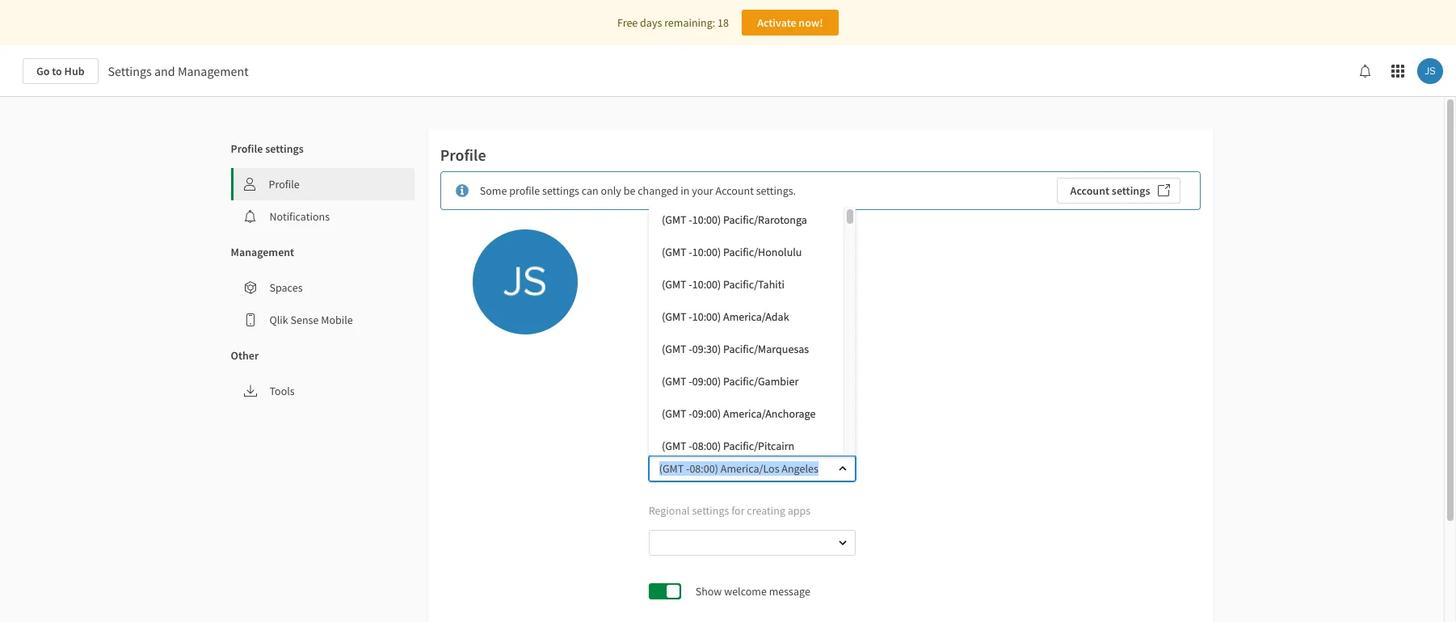 Task type: vqa. For each thing, say whether or not it's contained in the screenshot.
THE 09:00)
yes



Task type: describe. For each thing, give the bounding box(es) containing it.
10:00) for pacific/tahiti
[[692, 277, 721, 292]]

show welcome message
[[696, 585, 810, 599]]

10:00) for pacific/honolulu
[[692, 245, 721, 259]]

mobile
[[321, 313, 353, 327]]

spaces link
[[231, 272, 414, 304]]

(gmt for (gmt -10:00) pacific/rarotonga
[[662, 213, 687, 227]]

pacific/tahiti
[[723, 277, 785, 292]]

sense
[[291, 313, 319, 327]]

- for (gmt -08:00) pacific/pitcairn
[[689, 439, 692, 453]]

go to hub link
[[23, 58, 98, 84]]

preferred language
[[649, 355, 739, 369]]

regional settings for creating apps
[[649, 504, 811, 518]]

(gmt -09:00) pacific/gambier
[[662, 374, 799, 389]]

- for (gmt -10:00) pacific/honolulu
[[689, 245, 692, 259]]

profile link
[[233, 168, 414, 200]]

tools
[[270, 384, 295, 398]]

hub
[[64, 64, 84, 78]]

pacific/marquesas
[[723, 342, 809, 356]]

regional
[[649, 504, 690, 518]]

name
[[649, 232, 677, 246]]

pacific/pitcairn
[[723, 439, 795, 453]]

0 horizontal spatial profile
[[231, 141, 263, 156]]

1 vertical spatial management
[[231, 245, 294, 259]]

preferred
[[649, 355, 693, 369]]

apps
[[788, 504, 811, 518]]

09:30)
[[692, 342, 721, 356]]

welcome
[[724, 585, 767, 599]]

(gmt -09:00) america/anchorage
[[662, 406, 816, 421]]

america/adak
[[723, 310, 789, 324]]

name jacob simon
[[649, 232, 719, 270]]

settings for profile settings
[[265, 141, 304, 156]]

activate
[[757, 15, 796, 30]]

0 vertical spatial management
[[178, 63, 249, 79]]

can
[[582, 183, 599, 198]]

now!
[[799, 15, 823, 30]]

jacob
[[649, 254, 681, 270]]

settings for regional settings for creating apps
[[692, 504, 729, 518]]

time zone
[[649, 429, 697, 444]]

- for (gmt -10:00) pacific/tahiti
[[689, 277, 692, 292]]

some
[[480, 183, 507, 198]]

(gmt -10:00) pacific/tahiti
[[662, 277, 785, 292]]

go to hub
[[36, 64, 84, 78]]

08:00)
[[692, 439, 721, 453]]

email simonjacob477@gmail.com
[[649, 293, 798, 331]]

09:00) for pacific/gambier
[[692, 374, 721, 389]]

pacific/rarotonga
[[723, 213, 807, 227]]

(gmt for (gmt -09:00) pacific/gambier
[[662, 374, 687, 389]]

go
[[36, 64, 50, 78]]

spaces
[[270, 280, 303, 295]]

settings and management
[[108, 63, 249, 79]]

profile settings
[[231, 141, 304, 156]]

some profile settings can only be changed in your account settings.
[[480, 183, 796, 198]]

notifications link
[[231, 200, 414, 233]]

1 account from the left
[[716, 183, 754, 198]]

(gmt for (gmt -10:00) pacific/tahiti
[[662, 277, 687, 292]]

2 horizontal spatial profile
[[440, 145, 486, 165]]

0 horizontal spatial jacob simon image
[[472, 230, 578, 335]]

10:00) for pacific/rarotonga
[[692, 213, 721, 227]]

- for (gmt -09:00) pacific/gambier
[[689, 374, 692, 389]]

1 horizontal spatial profile
[[269, 177, 300, 192]]

settings.
[[756, 183, 796, 198]]

(gmt for (gmt -10:00) pacific/honolulu
[[662, 245, 687, 259]]

time
[[649, 429, 672, 444]]

- for (gmt -10:00) pacific/rarotonga
[[689, 213, 692, 227]]

settings
[[108, 63, 152, 79]]

(gmt -10:00) pacific/rarotonga
[[662, 213, 807, 227]]

changed
[[638, 183, 678, 198]]

free days remaining: 18
[[617, 15, 729, 30]]

language
[[695, 355, 739, 369]]



Task type: locate. For each thing, give the bounding box(es) containing it.
account
[[716, 183, 754, 198], [1070, 183, 1110, 198]]

None text field
[[650, 530, 824, 556]]

be
[[624, 183, 635, 198]]

management
[[178, 63, 249, 79], [231, 245, 294, 259]]

3 10:00) from the top
[[692, 277, 721, 292]]

creating
[[747, 504, 785, 518]]

qlik sense mobile
[[270, 313, 353, 327]]

settings
[[265, 141, 304, 156], [542, 183, 579, 198], [1112, 183, 1150, 198], [692, 504, 729, 518]]

list box containing (gmt -10:00) pacific/rarotonga
[[649, 204, 856, 462]]

10:00) for america/adak
[[692, 310, 721, 324]]

zone
[[675, 429, 697, 444]]

(gmt -09:30) pacific/marquesas
[[662, 342, 809, 356]]

-
[[689, 213, 692, 227], [689, 245, 692, 259], [689, 277, 692, 292], [689, 310, 692, 324], [689, 342, 692, 356], [689, 374, 692, 389], [689, 406, 692, 421], [689, 439, 692, 453]]

4 - from the top
[[689, 310, 692, 324]]

qlik sense mobile link
[[231, 304, 414, 336]]

1 horizontal spatial jacob simon image
[[1417, 58, 1443, 84]]

your
[[692, 183, 713, 198]]

free
[[617, 15, 638, 30]]

8 (gmt from the top
[[662, 439, 687, 453]]

(gmt -10:00) america/adak
[[662, 310, 789, 324]]

email
[[649, 293, 675, 308]]

activate now!
[[757, 15, 823, 30]]

other
[[231, 348, 259, 363]]

list box
[[649, 204, 856, 462]]

settings for account settings
[[1112, 183, 1150, 198]]

only
[[601, 183, 621, 198]]

10:00) up 09:30)
[[692, 310, 721, 324]]

management right and
[[178, 63, 249, 79]]

2 account from the left
[[1070, 183, 1110, 198]]

close image
[[838, 464, 847, 474]]

simon
[[684, 254, 719, 270]]

- right time
[[689, 439, 692, 453]]

message
[[769, 585, 810, 599]]

in
[[681, 183, 690, 198]]

activate now! link
[[742, 10, 839, 36]]

1 horizontal spatial account
[[1070, 183, 1110, 198]]

- up zone in the left bottom of the page
[[689, 406, 692, 421]]

2 - from the top
[[689, 245, 692, 259]]

profile
[[231, 141, 263, 156], [440, 145, 486, 165], [269, 177, 300, 192]]

3 (gmt from the top
[[662, 277, 687, 292]]

0 vertical spatial jacob simon image
[[1417, 58, 1443, 84]]

09:00) up zone in the left bottom of the page
[[692, 406, 721, 421]]

america/anchorage
[[723, 406, 816, 421]]

and
[[154, 63, 175, 79]]

open image
[[838, 539, 847, 548]]

remaining:
[[664, 15, 715, 30]]

None text field
[[650, 456, 824, 482]]

(gmt -08:00) pacific/pitcairn
[[662, 439, 795, 453]]

- for (gmt -09:00) america/anchorage
[[689, 406, 692, 421]]

alert containing some profile settings can only be changed in your account settings.
[[440, 171, 1200, 210]]

- right jacob
[[689, 245, 692, 259]]

09:00) for america/anchorage
[[692, 406, 721, 421]]

(gmt for (gmt -09:00) america/anchorage
[[662, 406, 687, 421]]

(gmt
[[662, 213, 687, 227], [662, 245, 687, 259], [662, 277, 687, 292], [662, 310, 687, 324], [662, 342, 687, 356], [662, 374, 687, 389], [662, 406, 687, 421], [662, 439, 687, 453]]

days
[[640, 15, 662, 30]]

(gmt -10:00) pacific/honolulu
[[662, 245, 802, 259]]

2 (gmt from the top
[[662, 245, 687, 259]]

- up 09:30)
[[689, 310, 692, 324]]

18
[[718, 15, 729, 30]]

to
[[52, 64, 62, 78]]

pacific/gambier
[[723, 374, 799, 389]]

0 horizontal spatial account
[[716, 183, 754, 198]]

for
[[731, 504, 745, 518]]

5 - from the top
[[689, 342, 692, 356]]

jacob simon image
[[1417, 58, 1443, 84], [472, 230, 578, 335]]

1 - from the top
[[689, 213, 692, 227]]

management up spaces
[[231, 245, 294, 259]]

pacific/honolulu
[[723, 245, 802, 259]]

- for (gmt -09:30) pacific/marquesas
[[689, 342, 692, 356]]

6 (gmt from the top
[[662, 374, 687, 389]]

1 (gmt from the top
[[662, 213, 687, 227]]

(gmt for (gmt -09:30) pacific/marquesas
[[662, 342, 687, 356]]

(gmt for (gmt -08:00) pacific/pitcairn
[[662, 439, 687, 453]]

4 10:00) from the top
[[692, 310, 721, 324]]

10:00)
[[692, 213, 721, 227], [692, 245, 721, 259], [692, 277, 721, 292], [692, 310, 721, 324]]

open image
[[838, 390, 847, 399]]

- down in
[[689, 213, 692, 227]]

2 10:00) from the top
[[692, 245, 721, 259]]

1 10:00) from the top
[[692, 213, 721, 227]]

09:00)
[[692, 374, 721, 389], [692, 406, 721, 421]]

10:00) down your
[[692, 213, 721, 227]]

1 vertical spatial 09:00)
[[692, 406, 721, 421]]

09:00) down 'language'
[[692, 374, 721, 389]]

2 09:00) from the top
[[692, 406, 721, 421]]

1 09:00) from the top
[[692, 374, 721, 389]]

account settings link
[[1057, 178, 1180, 204]]

1 vertical spatial jacob simon image
[[472, 230, 578, 335]]

qlik
[[270, 313, 288, 327]]

10:00) up the (gmt -10:00) pacific/tahiti in the top of the page
[[692, 245, 721, 259]]

3 - from the top
[[689, 277, 692, 292]]

6 - from the top
[[689, 374, 692, 389]]

7 - from the top
[[689, 406, 692, 421]]

- for (gmt -10:00) america/adak
[[689, 310, 692, 324]]

show
[[696, 585, 722, 599]]

tools link
[[231, 375, 414, 407]]

(gmt for (gmt -10:00) america/adak
[[662, 310, 687, 324]]

profile
[[509, 183, 540, 198]]

7 (gmt from the top
[[662, 406, 687, 421]]

8 - from the top
[[689, 439, 692, 453]]

account settings
[[1070, 183, 1150, 198]]

alert
[[440, 171, 1200, 210]]

0 vertical spatial 09:00)
[[692, 374, 721, 389]]

notifications
[[270, 209, 330, 224]]

- down simon
[[689, 277, 692, 292]]

- down 'preferred language'
[[689, 374, 692, 389]]

- left 'language'
[[689, 342, 692, 356]]

simonjacob477@gmail.com
[[649, 315, 798, 331]]

5 (gmt from the top
[[662, 342, 687, 356]]

4 (gmt from the top
[[662, 310, 687, 324]]

10:00) down simon
[[692, 277, 721, 292]]



